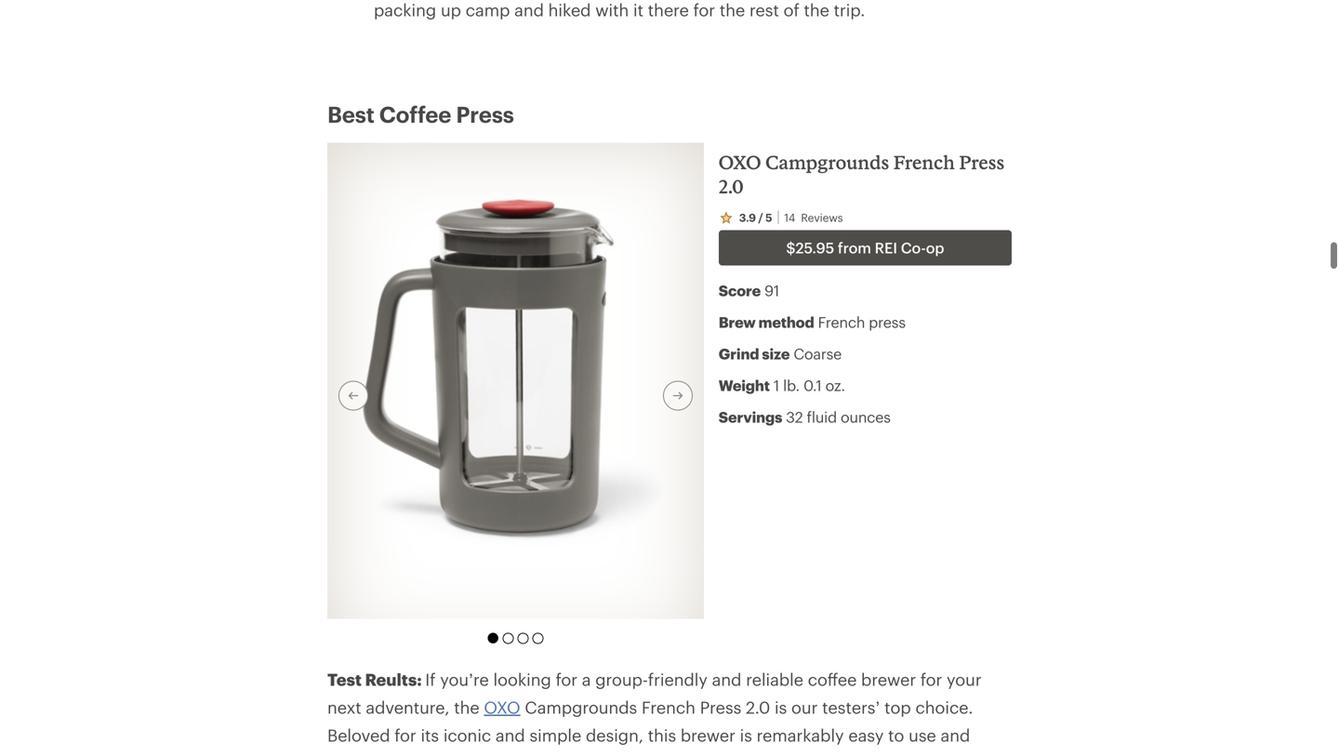 Task type: locate. For each thing, give the bounding box(es) containing it.
press
[[869, 313, 906, 331]]

french up "coarse"
[[818, 313, 865, 331]]

14 reviews
[[785, 211, 843, 224]]

you're
[[440, 670, 489, 689]]

brew method french press
[[719, 313, 906, 331]]

2 horizontal spatial press
[[959, 151, 1005, 173]]

french inside campgrounds french press 2.0 is our testers' top choice. beloved for its iconic and simple design, this brewer is remarkably easy to use and brews an impressively flavorful cup.
[[642, 698, 696, 717]]

0 vertical spatial 2.0
[[719, 175, 744, 197]]

its
[[421, 725, 439, 745]]

brew
[[719, 313, 756, 331]]

oxo
[[719, 151, 761, 173], [484, 698, 521, 717]]

for up choice.
[[921, 670, 943, 689]]

reviews
[[801, 211, 843, 224]]

fluid
[[807, 408, 837, 425]]

press for campgrounds french press 2.0 is our testers' top choice. beloved for its iconic and simple design, this brewer is remarkably easy to use and brews an impressively flavorful cup.
[[700, 698, 742, 717]]

$25.95 from rei co-op link
[[719, 230, 1012, 266]]

oxo up "3.9"
[[719, 151, 761, 173]]

brewer up top
[[861, 670, 916, 689]]

0 horizontal spatial press
[[456, 101, 514, 127]]

for left the a
[[556, 670, 578, 689]]

from
[[838, 239, 871, 256]]

0 horizontal spatial brewer
[[681, 725, 736, 745]]

and inside if you're looking for a group-friendly and reliable coffee brewer for your next adventure, the
[[712, 670, 742, 689]]

oxo for oxo link
[[484, 698, 521, 717]]

1 horizontal spatial press
[[700, 698, 742, 717]]

1 horizontal spatial brewer
[[861, 670, 916, 689]]

for left its
[[395, 725, 416, 745]]

campgrounds up reviews
[[766, 151, 890, 173]]

french
[[894, 151, 955, 173], [818, 313, 865, 331], [642, 698, 696, 717]]

rei
[[875, 239, 898, 256]]

french inside the oxo campgrounds french press 2.0
[[894, 151, 955, 173]]

is
[[775, 698, 787, 717], [740, 725, 752, 745]]

0 vertical spatial oxo
[[719, 151, 761, 173]]

1 horizontal spatial is
[[775, 698, 787, 717]]

2.0 up "3.9"
[[719, 175, 744, 197]]

2 horizontal spatial french
[[894, 151, 955, 173]]

testers'
[[822, 698, 880, 717]]

0 vertical spatial brewer
[[861, 670, 916, 689]]

0 horizontal spatial 2.0
[[719, 175, 744, 197]]

brewer
[[861, 670, 916, 689], [681, 725, 736, 745]]

0 vertical spatial campgrounds
[[766, 151, 890, 173]]

co-
[[901, 239, 926, 256]]

servings
[[719, 408, 782, 425]]

2.0
[[719, 175, 744, 197], [746, 698, 770, 717]]

1 vertical spatial oxo
[[484, 698, 521, 717]]

for inside campgrounds french press 2.0 is our testers' top choice. beloved for its iconic and simple design, this brewer is remarkably easy to use and brews an impressively flavorful cup.
[[395, 725, 416, 745]]

1 vertical spatial is
[[740, 725, 752, 745]]

and down choice.
[[941, 725, 970, 745]]

2 horizontal spatial for
[[921, 670, 943, 689]]

remarkably
[[757, 725, 844, 745]]

and left reliable
[[712, 670, 742, 689]]

oxo for oxo campgrounds french press 2.0
[[719, 151, 761, 173]]

2.0 down reliable
[[746, 698, 770, 717]]

lb.
[[783, 377, 800, 394]]

1 vertical spatial press
[[959, 151, 1005, 173]]

test
[[327, 670, 362, 689]]

1 vertical spatial 2.0
[[746, 698, 770, 717]]

design,
[[586, 725, 644, 745]]

1 vertical spatial french
[[818, 313, 865, 331]]

the
[[454, 698, 480, 717]]

campgrounds french press 2.0 is our testers' top choice. beloved for its iconic and simple design, this brewer is remarkably easy to use and brews an impressively flavorful cup.
[[327, 698, 973, 756]]

op
[[926, 239, 945, 256]]

1 horizontal spatial campgrounds
[[766, 151, 890, 173]]

french up co-
[[894, 151, 955, 173]]

0 vertical spatial french
[[894, 151, 955, 173]]

oxo link
[[484, 698, 521, 717]]

0 horizontal spatial campgrounds
[[525, 698, 637, 717]]

oxo inside the oxo campgrounds french press 2.0
[[719, 151, 761, 173]]

2.0 inside campgrounds french press 2.0 is our testers' top choice. beloved for its iconic and simple design, this brewer is remarkably easy to use and brews an impressively flavorful cup.
[[746, 698, 770, 717]]

0 horizontal spatial oxo
[[484, 698, 521, 717]]

campgrounds
[[766, 151, 890, 173], [525, 698, 637, 717]]

and down oxo link
[[496, 725, 525, 745]]

oz.
[[826, 377, 845, 394]]

0 horizontal spatial for
[[395, 725, 416, 745]]

1 horizontal spatial 2.0
[[746, 698, 770, 717]]

1 horizontal spatial oxo
[[719, 151, 761, 173]]

1 vertical spatial brewer
[[681, 725, 736, 745]]

if you're looking for a group-friendly and reliable coffee brewer for your next adventure, the
[[327, 670, 982, 717]]

campgrounds down the a
[[525, 698, 637, 717]]

2 vertical spatial french
[[642, 698, 696, 717]]

press for best coffee press
[[456, 101, 514, 127]]

0 vertical spatial is
[[775, 698, 787, 717]]

32
[[786, 408, 803, 425]]

0 horizontal spatial and
[[496, 725, 525, 745]]

top
[[885, 698, 911, 717]]

press inside campgrounds french press 2.0 is our testers' top choice. beloved for its iconic and simple design, this brewer is remarkably easy to use and brews an impressively flavorful cup.
[[700, 698, 742, 717]]

1 horizontal spatial and
[[712, 670, 742, 689]]

is left remarkably in the bottom right of the page
[[740, 725, 752, 745]]

reliable
[[746, 670, 804, 689]]

grind size coarse
[[719, 345, 842, 362]]

0 vertical spatial press
[[456, 101, 514, 127]]

flavorful
[[504, 753, 568, 756]]

0 horizontal spatial is
[[740, 725, 752, 745]]

for
[[556, 670, 578, 689], [921, 670, 943, 689], [395, 725, 416, 745]]

oxo campgrounds french press 2.0
[[719, 151, 1005, 197]]

1 vertical spatial campgrounds
[[525, 698, 637, 717]]

oxo down looking
[[484, 698, 521, 717]]

and
[[712, 670, 742, 689], [496, 725, 525, 745], [941, 725, 970, 745]]

0 horizontal spatial french
[[642, 698, 696, 717]]

press
[[456, 101, 514, 127], [959, 151, 1005, 173], [700, 698, 742, 717]]

brewer right this
[[681, 725, 736, 745]]

1 horizontal spatial french
[[818, 313, 865, 331]]

is left our
[[775, 698, 787, 717]]

2 vertical spatial press
[[700, 698, 742, 717]]

french up this
[[642, 698, 696, 717]]

1 horizontal spatial for
[[556, 670, 578, 689]]



Task type: vqa. For each thing, say whether or not it's contained in the screenshot.
"REI"
yes



Task type: describe. For each thing, give the bounding box(es) containing it.
if
[[425, 670, 436, 689]]

choice.
[[916, 698, 973, 717]]

method
[[759, 313, 814, 331]]

campgrounds inside campgrounds french press 2.0 is our testers' top choice. beloved for its iconic and simple design, this brewer is remarkably easy to use and brews an impressively flavorful cup.
[[525, 698, 637, 717]]

1
[[774, 377, 780, 394]]

next image image
[[670, 388, 685, 403]]

score 91
[[719, 282, 780, 299]]

french for campgrounds
[[894, 151, 955, 173]]

$25.95 from rei co-op
[[786, 239, 945, 256]]

2.0 inside the oxo campgrounds french press 2.0
[[719, 175, 744, 197]]

coffee
[[808, 670, 857, 689]]

3.9
[[739, 211, 756, 224]]

2 horizontal spatial and
[[941, 725, 970, 745]]

14
[[785, 211, 796, 224]]

french for method
[[818, 313, 865, 331]]

size
[[762, 345, 790, 362]]

weight 1 lb. 0.1 oz.
[[719, 377, 845, 394]]

adventure,
[[366, 698, 450, 717]]

this
[[648, 725, 676, 745]]

brewer inside campgrounds french press 2.0 is our testers' top choice. beloved for its iconic and simple design, this brewer is remarkably easy to use and brews an impressively flavorful cup.
[[681, 725, 736, 745]]

friendly
[[648, 670, 708, 689]]

cup.
[[573, 753, 607, 756]]

brewer inside if you're looking for a group-friendly and reliable coffee brewer for your next adventure, the
[[861, 670, 916, 689]]

use
[[909, 725, 936, 745]]

image carousel region
[[327, 143, 704, 649]]

group-
[[596, 670, 648, 689]]

servings 32 fluid ounces
[[719, 408, 891, 425]]

our
[[792, 698, 818, 717]]

to
[[888, 725, 905, 745]]

reults:
[[365, 670, 422, 689]]

grind
[[719, 345, 759, 362]]

test reults:
[[327, 670, 425, 689]]

campgrounds inside the oxo campgrounds french press 2.0
[[766, 151, 890, 173]]

simple
[[530, 725, 582, 745]]

beloved
[[327, 725, 390, 745]]

an
[[379, 753, 398, 756]]

previous image image
[[346, 388, 361, 403]]

$25.95
[[786, 239, 835, 256]]

coffee
[[379, 101, 451, 127]]

easy
[[849, 725, 884, 745]]

best coffee press
[[327, 101, 514, 127]]

press inside the oxo campgrounds french press 2.0
[[959, 151, 1005, 173]]

looking
[[494, 670, 551, 689]]

a
[[582, 670, 591, 689]]

next
[[327, 698, 361, 717]]

campgrounds french press 2.0 image
[[343, 199, 688, 555]]

best
[[327, 101, 375, 127]]

impressively
[[403, 753, 500, 756]]

weight
[[719, 377, 770, 394]]

ounces
[[841, 408, 891, 425]]

0.1
[[804, 377, 822, 394]]

91
[[765, 282, 780, 299]]

coarse
[[794, 345, 842, 362]]

your
[[947, 670, 982, 689]]

iconic
[[444, 725, 491, 745]]

brews
[[327, 753, 375, 756]]

score
[[719, 282, 761, 299]]



